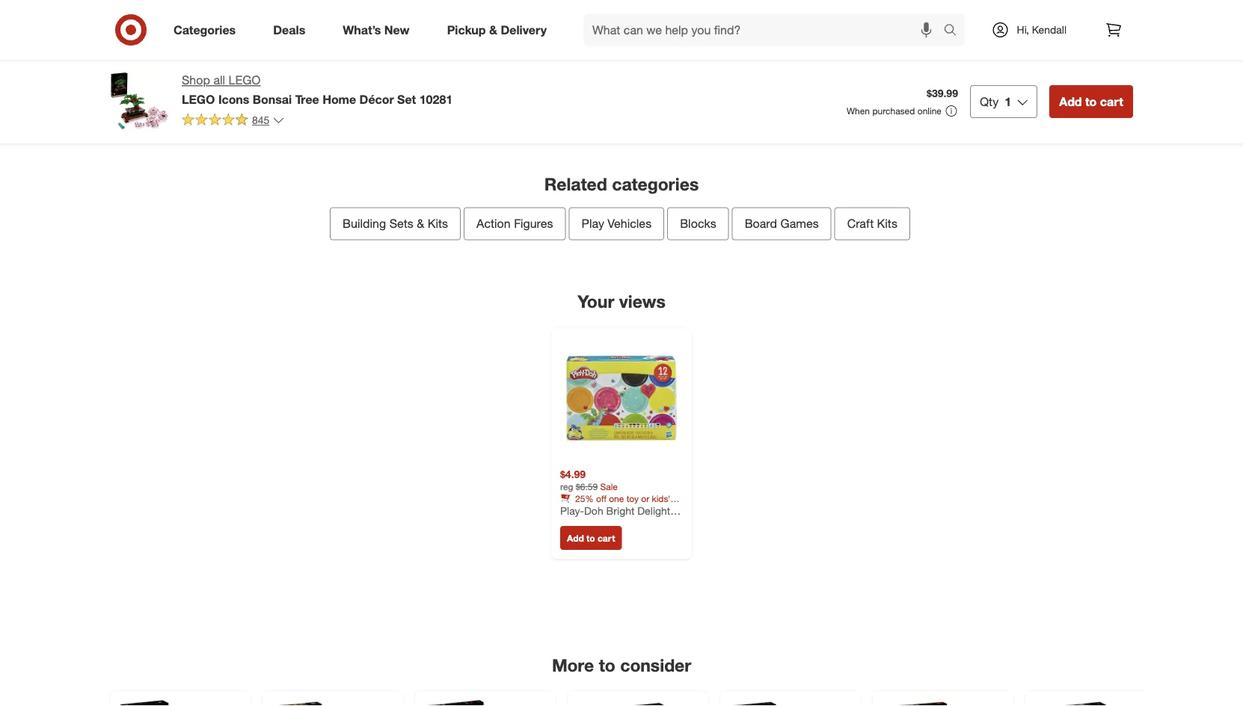 Task type: vqa. For each thing, say whether or not it's contained in the screenshot.
Gift
no



Task type: locate. For each thing, give the bounding box(es) containing it.
lego
[[229, 73, 261, 88], [182, 92, 215, 106]]

1 horizontal spatial add
[[1059, 94, 1082, 109]]

0 horizontal spatial add
[[567, 533, 584, 544]]

1 horizontal spatial kits
[[877, 216, 898, 231]]

more
[[552, 655, 594, 676]]

2 vertical spatial to
[[599, 655, 616, 676]]

when
[[847, 105, 870, 117]]

deals
[[273, 22, 305, 37]]

what's new link
[[330, 13, 428, 46]]

lego icons succulents plants and flowers home décor 10309 image
[[424, 701, 547, 707]]

craft
[[847, 216, 874, 231]]

lego up icons
[[229, 73, 261, 88]]

play
[[582, 216, 604, 231]]

add to cart
[[1059, 94, 1124, 109], [567, 533, 615, 544]]

& right 'pickup'
[[489, 22, 497, 37]]

blocks link
[[667, 207, 729, 240]]

action figures link
[[464, 207, 566, 240]]

lego icons wildflower bouquet artificial flowers 10313 image
[[272, 701, 394, 707]]

10281
[[419, 92, 453, 106]]

add
[[1059, 94, 1082, 109], [567, 533, 584, 544]]

purchased
[[873, 105, 915, 117]]

consider
[[620, 655, 691, 676]]

lego icons orchid plant & flowers set 10311 image
[[119, 701, 242, 707]]

2 kits from the left
[[877, 216, 898, 231]]

play-doh bright delights 12-pack image
[[560, 337, 683, 459]]

1 vertical spatial add to cart button
[[560, 527, 622, 551]]

shop all lego lego icons bonsai tree home décor set 10281
[[182, 73, 453, 106]]

reg
[[560, 481, 573, 493]]

to
[[1085, 94, 1097, 109], [587, 533, 595, 544], [599, 655, 616, 676]]

play vehicles link
[[569, 207, 664, 240]]

1 horizontal spatial add to cart button
[[1050, 85, 1133, 118]]

25%
[[575, 493, 594, 505]]

your
[[578, 291, 614, 312]]

1 horizontal spatial to
[[599, 655, 616, 676]]

add right 1
[[1059, 94, 1082, 109]]

blocks
[[680, 216, 716, 231]]

qty
[[980, 94, 999, 109]]

kits right craft
[[877, 216, 898, 231]]

or
[[641, 493, 650, 505]]

pickup & delivery
[[447, 22, 547, 37]]

kits
[[428, 216, 448, 231], [877, 216, 898, 231]]

add down book
[[567, 533, 584, 544]]

1
[[1005, 94, 1012, 109]]

what's
[[343, 22, 381, 37]]

0 horizontal spatial &
[[417, 216, 424, 231]]

1 vertical spatial lego
[[182, 92, 215, 106]]

1 vertical spatial add
[[567, 533, 584, 544]]

0 horizontal spatial kits
[[428, 216, 448, 231]]

$4.99
[[560, 468, 586, 481]]

more to consider
[[552, 655, 691, 676]]

delivery
[[501, 22, 547, 37]]

1 horizontal spatial add to cart
[[1059, 94, 1124, 109]]

board
[[745, 216, 777, 231]]

& right sets
[[417, 216, 424, 231]]

0 horizontal spatial lego
[[182, 92, 215, 106]]

1 vertical spatial cart
[[598, 533, 615, 544]]

hi,
[[1017, 23, 1029, 36]]

hi, kendall
[[1017, 23, 1067, 36]]

toy
[[627, 493, 639, 505]]

craft kits link
[[835, 207, 910, 240]]

lego icons dried flower centerpiece set 10314 image
[[577, 701, 699, 707]]

0 horizontal spatial add to cart
[[567, 533, 615, 544]]

0 vertical spatial add to cart
[[1059, 94, 1124, 109]]

building sets & kits
[[343, 216, 448, 231]]

25% off one toy or kids' book
[[560, 493, 671, 516]]

0 horizontal spatial cart
[[598, 533, 615, 544]]

add to cart button
[[1050, 85, 1133, 118], [560, 527, 622, 551]]

0 vertical spatial &
[[489, 22, 497, 37]]

one
[[609, 493, 624, 505]]

pickup
[[447, 22, 486, 37]]

lego down shop
[[182, 92, 215, 106]]

0 vertical spatial to
[[1085, 94, 1097, 109]]

kendall
[[1032, 23, 1067, 36]]

1 vertical spatial &
[[417, 216, 424, 231]]

&
[[489, 22, 497, 37], [417, 216, 424, 231]]

figures
[[514, 216, 553, 231]]

1 horizontal spatial cart
[[1100, 94, 1124, 109]]

lego icons tiny plants build and display set for adults 10329 image
[[882, 701, 1005, 707]]

1 horizontal spatial &
[[489, 22, 497, 37]]

categories
[[174, 22, 236, 37]]

search
[[937, 24, 973, 39]]

book
[[560, 505, 581, 516]]

when purchased online
[[847, 105, 942, 117]]

0 vertical spatial add to cart button
[[1050, 85, 1133, 118]]

new
[[384, 22, 410, 37]]

1 horizontal spatial lego
[[229, 73, 261, 88]]

cart
[[1100, 94, 1124, 109], [598, 533, 615, 544]]

image of lego icons bonsai tree home décor set 10281 image
[[110, 72, 170, 132]]

what's new
[[343, 22, 410, 37]]

kits right sets
[[428, 216, 448, 231]]

1 vertical spatial to
[[587, 533, 595, 544]]



Task type: describe. For each thing, give the bounding box(es) containing it.
pickup & delivery link
[[434, 13, 566, 46]]

games
[[781, 216, 819, 231]]

shop
[[182, 73, 210, 88]]

2 horizontal spatial to
[[1085, 94, 1097, 109]]

online
[[918, 105, 942, 117]]

vehicles
[[608, 216, 652, 231]]

play vehicles
[[582, 216, 652, 231]]

kids'
[[652, 493, 671, 505]]

search button
[[937, 13, 973, 49]]

building sets & kits link
[[330, 207, 461, 240]]

tree
[[295, 92, 319, 106]]

1 vertical spatial add to cart
[[567, 533, 615, 544]]

0 vertical spatial cart
[[1100, 94, 1124, 109]]

icons
[[218, 92, 249, 106]]

categories
[[612, 174, 699, 195]]

$4.99 reg $6.59 sale
[[560, 468, 618, 493]]

lego icons tranquil garden building kit 10315 image
[[1035, 701, 1157, 707]]

home
[[323, 92, 356, 106]]

What can we help you find? suggestions appear below search field
[[584, 13, 948, 46]]

your views
[[578, 291, 666, 312]]

board games
[[745, 216, 819, 231]]

1 kits from the left
[[428, 216, 448, 231]]

& inside pickup & delivery link
[[489, 22, 497, 37]]

décor
[[359, 92, 394, 106]]

related
[[544, 174, 607, 195]]

views
[[619, 291, 666, 312]]

action figures
[[477, 216, 553, 231]]

off
[[596, 493, 607, 505]]

& inside 'building sets & kits' link
[[417, 216, 424, 231]]

0 vertical spatial add
[[1059, 94, 1082, 109]]

lego icons flower bouquet set 10280 image
[[729, 701, 852, 707]]

845
[[252, 114, 270, 127]]

0 horizontal spatial add to cart button
[[560, 527, 622, 551]]

deals link
[[260, 13, 324, 46]]

craft kits
[[847, 216, 898, 231]]

all
[[213, 73, 225, 88]]

$6.59
[[576, 481, 598, 493]]

qty 1
[[980, 94, 1012, 109]]

board games link
[[732, 207, 832, 240]]

$39.99
[[927, 87, 958, 100]]

845 link
[[182, 113, 285, 130]]

sale
[[600, 481, 618, 493]]

0 horizontal spatial to
[[587, 533, 595, 544]]

bonsai
[[253, 92, 292, 106]]

sets
[[389, 216, 414, 231]]

related categories
[[544, 174, 699, 195]]

0 vertical spatial lego
[[229, 73, 261, 88]]

categories link
[[161, 13, 255, 46]]

building
[[343, 216, 386, 231]]

action
[[477, 216, 511, 231]]

set
[[397, 92, 416, 106]]



